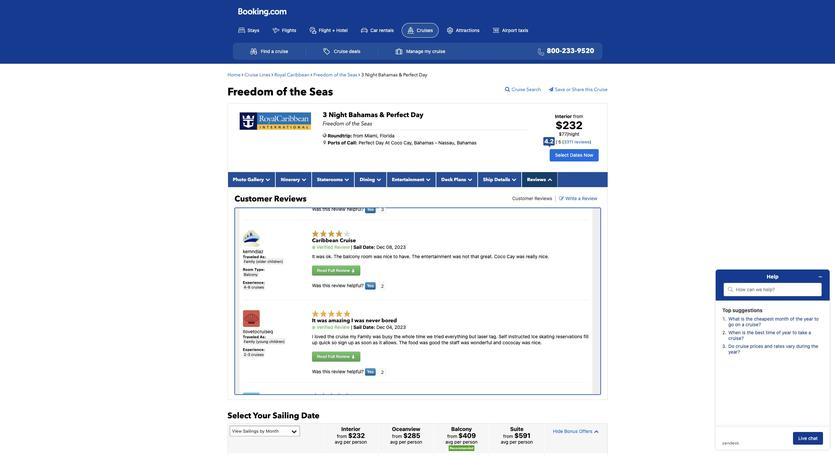 Task type: describe. For each thing, give the bounding box(es) containing it.
cococay
[[503, 340, 521, 345]]

have.
[[399, 253, 411, 259]]

chevron down image for staterooms
[[343, 177, 349, 182]]

find a cruise link
[[243, 45, 296, 58]]

write
[[566, 195, 577, 201]]

cruise inside i loved the cruise my family was busy the whole time we tried everything but laser tag. self instructed ice skating reservations fill up quick so sign up as soon as it allows. the food was good the staff was wonderful and cococay was nice.
[[336, 334, 349, 339]]

plans
[[454, 176, 466, 183]]

a for write
[[579, 195, 581, 201]]

freedom of the seas main content
[[224, 67, 611, 455]]

of down cruise deals link
[[334, 72, 339, 78]]

experience: for 6
[[243, 280, 265, 285]]

photo gallery button
[[228, 172, 276, 187]]

hotel
[[337, 27, 348, 33]]

| for cruise
[[351, 244, 352, 250]]

chevron down image for entertainment
[[425, 177, 431, 182]]

oceanview from $285 avg per person
[[390, 426, 423, 445]]

never
[[366, 317, 381, 324]]

interior from $232 avg per person
[[335, 426, 367, 445]]

seas inside 3 night bahamas & perfect day freedom of the seas
[[361, 120, 373, 127]]

avg for $285
[[390, 439, 398, 445]]

flights link
[[267, 23, 302, 37]]

cruise right the share
[[594, 86, 608, 93]]

helpful? for cruise
[[347, 283, 364, 288]]

yes button for caribbean cruise
[[365, 282, 376, 290]]

per for $285
[[399, 439, 406, 445]]

select your sailing date
[[228, 410, 320, 421]]

kemndiaz traveled as: family (older children)
[[243, 248, 283, 264]]

04,
[[387, 324, 394, 330]]

small verified icon image for it was amazing i was never bored
[[312, 326, 316, 329]]

cruise deals link
[[316, 45, 368, 58]]

select for select          dates now
[[556, 152, 569, 158]]

florida
[[380, 133, 395, 138]]

1 was from the top
[[312, 206, 321, 212]]

map marker image
[[324, 140, 326, 145]]

laser
[[478, 334, 488, 339]]

interior
[[555, 113, 572, 119]]

room
[[361, 253, 373, 259]]

2 vertical spatial perfect
[[359, 140, 375, 145]]

verified review link for cruise
[[312, 244, 350, 250]]

deck
[[442, 176, 453, 183]]

cruise search link
[[505, 86, 548, 93]]

/ inside interior from $232 $77 / night
[[567, 131, 569, 137]]

it was ok.  the balcony room was nice to have.  the entertainment was not that great.  coco cay was really nice.
[[312, 253, 549, 259]]

verified for was
[[317, 324, 333, 330]]

chevron down image for deck plans
[[466, 177, 473, 182]]

chevron down image for itinerary
[[300, 177, 307, 182]]

person for $285
[[408, 439, 423, 445]]

flights
[[282, 27, 296, 33]]

was down | sail date: dec 08, 2023
[[374, 253, 382, 259]]

skating
[[539, 334, 555, 339]]

my inside i loved the cruise my family was busy the whole time we tried everything but laser tag. self instructed ice skating reservations fill up quick so sign up as soon as it allows. the food was good the staff was wonderful and cococay was nice.
[[350, 334, 357, 339]]

perfect for 3 night bahamas & perfect day
[[404, 72, 418, 78]]

that
[[471, 253, 479, 259]]

read full review for was
[[317, 354, 351, 359]]

cruise up balcony
[[340, 237, 356, 244]]

review down sign
[[336, 354, 350, 359]]

recommended image
[[449, 445, 475, 451]]

quick
[[319, 340, 331, 345]]

cruises for 4-6 cruises
[[252, 285, 264, 289]]

cruise for manage my cruise
[[433, 48, 446, 54]]

1 up from the left
[[312, 340, 318, 345]]

chevron up image for hide bonus offers
[[593, 429, 599, 434]]

as: for kemndiaz
[[260, 254, 266, 259]]

experience: for 3
[[243, 347, 265, 352]]

3 inside experience: 2-3 cruises
[[248, 352, 250, 357]]

deck plans button
[[436, 172, 478, 187]]

perfect for 3 night bahamas & perfect day freedom of the seas
[[387, 110, 409, 119]]

bonus
[[565, 428, 578, 434]]

as: for ilovetocruiseq
[[260, 335, 266, 339]]

reviews button
[[522, 172, 558, 187]]

3 for 3
[[381, 207, 384, 212]]

from for interior from $232 $77 / night
[[574, 113, 584, 119]]

of inside 3 night bahamas & perfect day freedom of the seas
[[346, 120, 351, 127]]

2 for it was amazing i was never bored
[[381, 369, 384, 375]]

kemndiaz image
[[243, 230, 260, 247]]

the inside i loved the cruise my family was busy the whole time we tried everything but laser tag. self instructed ice skating reservations fill up quick so sign up as soon as it allows. the food was good the staff was wonderful and cococay was nice.
[[399, 340, 408, 345]]

was down the instructed
[[522, 340, 531, 345]]

date: for caribbean cruise
[[363, 244, 375, 250]]

wonderful
[[471, 340, 492, 345]]

it
[[379, 340, 382, 345]]

instructed
[[509, 334, 531, 339]]

tried
[[434, 334, 444, 339]]

was right cay
[[517, 253, 525, 259]]

it for it was ok.  the balcony room was nice to have.  the entertainment was not that great.  coco cay was really nice.
[[312, 253, 315, 259]]

the down cruise deals link
[[340, 72, 347, 78]]

photo gallery
[[233, 176, 264, 183]]

share
[[572, 86, 585, 93]]

dates
[[570, 152, 583, 158]]

the down tried
[[442, 340, 449, 345]]

read for it
[[317, 354, 327, 359]]

cruise for cruise deals
[[334, 48, 348, 54]]

was this review helpful? yes for cruise
[[312, 283, 374, 288]]

cruises for 2-3 cruises
[[251, 352, 264, 357]]

itinerary button
[[276, 172, 312, 187]]

was left "ok."
[[316, 253, 325, 259]]

good
[[430, 340, 441, 345]]

3 night bahamas & perfect day
[[362, 72, 428, 78]]

suite from $591 avg per person
[[501, 426, 533, 445]]

staterooms
[[317, 176, 343, 183]]

| for was
[[351, 324, 352, 330]]

1 helpful? from the top
[[347, 206, 364, 212]]

interior from $232 $77 / night
[[555, 113, 584, 137]]

children) for kemndiaz
[[268, 259, 283, 264]]

was down "time"
[[420, 340, 428, 345]]

day for 3 night bahamas & perfect day
[[419, 72, 428, 78]]

photo
[[233, 176, 247, 183]]

reviews left edit image
[[535, 195, 553, 201]]

was down "but"
[[461, 340, 470, 345]]

angle right image for home
[[242, 72, 244, 77]]

this for yes 'button' for it was amazing i was never bored
[[323, 369, 331, 374]]

great.
[[481, 253, 493, 259]]

verified for cruise
[[317, 244, 333, 250]]

ports of call: perfect day at coco cay, bahamas • nassau, bahamas
[[328, 140, 477, 145]]

0 horizontal spatial the
[[334, 253, 342, 259]]

was for it
[[312, 369, 321, 374]]

sailing
[[273, 410, 299, 421]]

hide
[[554, 428, 563, 434]]

a for find
[[272, 48, 274, 54]]

0 horizontal spatial coco
[[391, 140, 403, 145]]

ilovetocruiseq image
[[243, 310, 260, 327]]

(
[[563, 139, 564, 144]]

family inside i loved the cruise my family was busy the whole time we tried everything but laser tag. self instructed ice skating reservations fill up quick so sign up as soon as it allows. the food was good the staff was wonderful and cococay was nice.
[[358, 334, 372, 339]]

interior
[[342, 426, 361, 432]]

i inside i loved the cruise my family was busy the whole time we tried everything but laser tag. self instructed ice skating reservations fill up quick so sign up as soon as it allows. the food was good the staff was wonderful and cococay was nice.
[[312, 334, 313, 339]]

bahamas inside 3 night bahamas & perfect day freedom of the seas
[[349, 110, 378, 119]]

entertainment button
[[387, 172, 436, 187]]

taxis
[[519, 27, 529, 33]]

2-
[[244, 352, 248, 357]]

soon
[[361, 340, 372, 345]]

oceanview
[[392, 426, 421, 432]]

review right write
[[582, 195, 598, 201]]

ship
[[483, 176, 494, 183]]

cruise for cruise search
[[512, 86, 526, 93]]

roundtrip: from miami, florida
[[328, 133, 395, 138]]

booking.com home image
[[238, 8, 286, 17]]

flight + hotel
[[319, 27, 348, 33]]

3 for 3 night bahamas & perfect day freedom of the seas
[[323, 110, 327, 119]]

1 horizontal spatial caribbean
[[312, 237, 339, 244]]

save
[[555, 86, 566, 93]]

review down balcony
[[336, 268, 350, 273]]

$591
[[515, 432, 531, 439]]

airport taxis link
[[488, 23, 534, 37]]

from for balcony from $409 avg per person
[[448, 433, 458, 439]]

your
[[253, 410, 271, 421]]

chevron down image for ship details
[[510, 177, 517, 182]]

dining
[[360, 176, 375, 183]]

room type: balcony
[[243, 267, 265, 276]]

manage
[[407, 48, 424, 54]]

was up it at the left bottom
[[373, 334, 381, 339]]

the up allows. at the bottom of the page
[[394, 334, 401, 339]]

$232 for interior from $232 avg per person
[[348, 432, 365, 439]]

home
[[228, 72, 241, 78]]

/ inside 4.2 / 5 ( 3311 reviews )
[[556, 139, 558, 144]]

0 horizontal spatial seas
[[310, 85, 333, 99]]

3311
[[564, 139, 574, 144]]

chevron up image for reviews
[[546, 177, 553, 182]]

2 vertical spatial day
[[376, 140, 384, 145]]

full for cruise
[[328, 268, 335, 273]]

1 as from the left
[[355, 340, 360, 345]]

i loved the cruise my family was busy the whole time we tried everything but laser tag. self instructed ice skating reservations fill up quick so sign up as soon as it allows. the food was good the staff was wonderful and cococay was nice.
[[312, 334, 589, 345]]

home link
[[228, 72, 241, 78]]

balcony inside balcony from $409 avg per person
[[452, 426, 472, 432]]

stays
[[248, 27, 260, 33]]

royal caribbean image
[[240, 112, 311, 130]]

we
[[427, 334, 433, 339]]

children) for ilovetocruiseq
[[269, 339, 285, 344]]

nassau,
[[439, 140, 456, 145]]

+
[[332, 27, 335, 33]]

dec for it was amazing i was never bored
[[377, 324, 385, 330]]

cruise for find a cruise
[[275, 48, 288, 54]]

view sailings by month
[[232, 428, 279, 434]]

kemndiaz
[[243, 248, 264, 254]]

review for was
[[332, 369, 346, 374]]

read full review button for cruise
[[312, 266, 361, 276]]

4-
[[244, 285, 248, 289]]

cruise deals
[[334, 48, 361, 54]]

now
[[584, 152, 594, 158]]



Task type: locate. For each thing, give the bounding box(es) containing it.
2 was from the top
[[312, 283, 321, 288]]

attractions link
[[442, 23, 485, 37]]

perfect inside 3 night bahamas & perfect day freedom of the seas
[[387, 110, 409, 119]]

2 verified review link from the top
[[312, 324, 350, 330]]

from inside balcony from $409 avg per person
[[448, 433, 458, 439]]

ok.
[[326, 253, 333, 259]]

traveled inside kemndiaz traveled as: family (older children)
[[243, 254, 259, 259]]

yes for it was amazing i was never bored
[[367, 369, 374, 374]]

yes button down soon on the left of the page
[[365, 368, 376, 376]]

3 review from the top
[[332, 369, 346, 374]]

2 vertical spatial was
[[312, 369, 321, 374]]

the up so
[[328, 334, 335, 339]]

1 horizontal spatial coco
[[495, 253, 506, 259]]

2 person from the left
[[408, 439, 423, 445]]

2023 for caribbean cruise
[[395, 244, 406, 250]]

up down loved
[[312, 340, 318, 345]]

1 vertical spatial yes button
[[365, 282, 376, 290]]

3 person from the left
[[463, 439, 478, 445]]

ship details button
[[478, 172, 522, 187]]

0 vertical spatial yes
[[367, 207, 374, 212]]

cruise right manage
[[433, 48, 446, 54]]

1 vertical spatial verified review link
[[312, 324, 350, 330]]

day down manage my cruise dropdown button
[[419, 72, 428, 78]]

0 horizontal spatial chevron up image
[[546, 177, 553, 182]]

2 | from the top
[[351, 324, 352, 330]]

helpful? for was
[[347, 369, 364, 374]]

1 experience: from the top
[[243, 280, 265, 285]]

1 horizontal spatial night
[[365, 72, 377, 78]]

freedom inside 3 night bahamas & perfect day freedom of the seas
[[323, 120, 345, 127]]

customer reviews
[[235, 193, 307, 204], [513, 195, 553, 201]]

yes down dining dropdown button on the left top
[[367, 207, 374, 212]]

4 avg from the left
[[501, 439, 509, 445]]

a inside main content
[[579, 195, 581, 201]]

2 read full review from the top
[[317, 354, 351, 359]]

dec left 08,
[[377, 244, 385, 250]]

800-
[[547, 46, 562, 55]]

my down it was amazing i was never bored
[[350, 334, 357, 339]]

find a cruise
[[261, 48, 288, 54]]

and
[[494, 340, 502, 345]]

1 vertical spatial balcony
[[452, 426, 472, 432]]

3 per from the left
[[455, 439, 462, 445]]

by
[[260, 428, 265, 434]]

2 angle right image from the left
[[359, 72, 360, 77]]

0 vertical spatial verified review link
[[312, 244, 350, 250]]

1 vertical spatial i
[[312, 334, 313, 339]]

family inside ilovetocruiseq traveled as: family (young children)
[[244, 339, 255, 344]]

avg left $591
[[501, 439, 509, 445]]

2 up from the left
[[349, 340, 354, 345]]

1 vertical spatial 2023
[[395, 324, 406, 330]]

i right amazing
[[352, 317, 353, 324]]

1 read from the top
[[317, 268, 327, 273]]

rentals
[[379, 27, 394, 33]]

type:
[[255, 267, 265, 272]]

cruises right the 6
[[252, 285, 264, 289]]

3 for 3 night bahamas & perfect day
[[362, 72, 364, 78]]

avg inside suite from $591 avg per person
[[501, 439, 509, 445]]

0 vertical spatial traveled
[[243, 254, 259, 259]]

full down "ok."
[[328, 268, 335, 273]]

customer reviews down gallery
[[235, 193, 307, 204]]

offers
[[579, 428, 593, 434]]

chevron down image inside "staterooms" dropdown button
[[343, 177, 349, 182]]

customer down photo gallery dropdown button
[[235, 193, 272, 204]]

review for cruise
[[332, 283, 346, 288]]

angle right image for freedom of the seas
[[359, 72, 360, 77]]

freedom down cruise lines
[[228, 85, 274, 99]]

chevron down image left staterooms
[[300, 177, 307, 182]]

a
[[272, 48, 274, 54], [579, 195, 581, 201]]

1 vertical spatial verified review
[[316, 324, 350, 330]]

2 as: from the top
[[260, 335, 266, 339]]

1 full from the top
[[328, 268, 335, 273]]

whole
[[402, 334, 415, 339]]

date: up room
[[363, 244, 375, 250]]

freedom of the seas down royal in the top of the page
[[228, 85, 333, 99]]

paper plane image
[[549, 87, 555, 92]]

freedom down cruise deals link
[[314, 72, 333, 78]]

review up balcony
[[335, 244, 350, 250]]

1 review from the top
[[332, 206, 346, 212]]

0 horizontal spatial customer reviews
[[235, 193, 307, 204]]

entertainment
[[392, 176, 425, 183]]

2 vertical spatial family
[[244, 339, 255, 344]]

freedom up roundtrip:
[[323, 120, 345, 127]]

person for $591
[[518, 439, 533, 445]]

0 vertical spatial my
[[425, 48, 431, 54]]

0 vertical spatial family
[[244, 259, 255, 264]]

1 read full review button from the top
[[312, 266, 361, 276]]

from inside interior from $232 $77 / night
[[574, 113, 584, 119]]

flight
[[319, 27, 331, 33]]

4 person from the left
[[518, 439, 533, 445]]

2 dec from the top
[[377, 324, 385, 330]]

coco left cay
[[495, 253, 506, 259]]

ilovetocruiseq traveled as: family (young children)
[[243, 328, 285, 344]]

3 yes from the top
[[367, 369, 374, 374]]

avg for $591
[[501, 439, 509, 445]]

perfect down manage
[[404, 72, 418, 78]]

1 chevron down image from the left
[[264, 177, 270, 182]]

chevron down image inside itinerary dropdown button
[[300, 177, 307, 182]]

entertainment
[[422, 253, 452, 259]]

2 vertical spatial seas
[[361, 120, 373, 127]]

3 inside 3 night bahamas & perfect day freedom of the seas
[[323, 110, 327, 119]]

sail for was
[[354, 324, 362, 330]]

|
[[351, 244, 352, 250], [351, 324, 352, 330]]

from down suite
[[504, 433, 514, 439]]

cruise inside cruise deals link
[[334, 48, 348, 54]]

per down oceanview
[[399, 439, 406, 445]]

/ left the 5
[[556, 139, 558, 144]]

$232 inside interior from $232 $77 / night
[[556, 119, 583, 131]]

family up soon on the left of the page
[[358, 334, 372, 339]]

the down the royal caribbean 'link'
[[290, 85, 307, 99]]

2 avg from the left
[[390, 439, 398, 445]]

verified
[[317, 244, 333, 250], [317, 324, 333, 330]]

edit image
[[560, 196, 564, 201]]

avg for $409
[[446, 439, 453, 445]]

chevron down image for dining
[[375, 177, 382, 182]]

0 vertical spatial children)
[[268, 259, 283, 264]]

800-233-9520 link
[[536, 46, 595, 56]]

read down "ok."
[[317, 268, 327, 273]]

2 helpful? from the top
[[347, 283, 364, 288]]

0 vertical spatial chevron up image
[[546, 177, 553, 182]]

as: inside kemndiaz traveled as: family (older children)
[[260, 254, 266, 259]]

this down quick
[[323, 369, 331, 374]]

this
[[586, 86, 593, 93], [323, 206, 331, 212], [323, 283, 331, 288], [323, 369, 331, 374]]

1 small verified icon image from the top
[[312, 246, 316, 249]]

3 avg from the left
[[446, 439, 453, 445]]

chevron up image inside 'reviews' dropdown button
[[546, 177, 553, 182]]

family up room
[[244, 259, 255, 264]]

reviews
[[527, 176, 546, 183], [274, 193, 307, 204], [535, 195, 553, 201]]

1 per from the left
[[344, 439, 351, 445]]

night
[[569, 131, 580, 137]]

verified review link up "ok."
[[312, 244, 350, 250]]

freedom of the seas link
[[314, 72, 359, 78]]

1 horizontal spatial i
[[352, 317, 353, 324]]

$232 for interior from $232 $77 / night
[[556, 119, 583, 131]]

globe image
[[323, 133, 327, 138]]

angle right image
[[242, 72, 244, 77], [359, 72, 360, 77]]

2 down it at the left bottom
[[381, 369, 384, 375]]

from for oceanview from $285 avg per person
[[392, 433, 402, 439]]

i left loved
[[312, 334, 313, 339]]

yes for caribbean cruise
[[367, 283, 374, 288]]

sail for cruise
[[354, 244, 362, 250]]

reservations
[[556, 334, 583, 339]]

person inside balcony from $409 avg per person
[[463, 439, 478, 445]]

read full review for cruise
[[317, 268, 351, 273]]

3 down dining dropdown button on the left top
[[381, 207, 384, 212]]

angle right image right the royal caribbean 'link'
[[311, 72, 313, 77]]

2023 right 08,
[[395, 244, 406, 250]]

was left never
[[355, 317, 365, 324]]

night for 3 night bahamas & perfect day freedom of the seas
[[329, 110, 347, 119]]

the inside 3 night bahamas & perfect day freedom of the seas
[[352, 120, 360, 127]]

small verified icon image
[[312, 246, 316, 249], [312, 326, 316, 329]]

1 yes button from the top
[[365, 206, 376, 213]]

it left "ok."
[[312, 253, 315, 259]]

it for it was amazing i was never bored
[[312, 317, 316, 324]]

& up florida
[[380, 110, 385, 119]]

nice. inside i loved the cruise my family was busy the whole time we tried everything but laser tag. self instructed ice skating reservations fill up quick so sign up as soon as it allows. the food was good the staff was wonderful and cococay was nice.
[[532, 340, 542, 345]]

1 horizontal spatial &
[[399, 72, 402, 78]]

0 vertical spatial experience:
[[243, 280, 265, 285]]

seas
[[348, 72, 358, 78], [310, 85, 333, 99], [361, 120, 373, 127]]

& for 3 night bahamas & perfect day freedom of the seas
[[380, 110, 385, 119]]

cruise left lines
[[245, 72, 258, 78]]

night for 3 night bahamas & perfect day
[[365, 72, 377, 78]]

not
[[463, 253, 470, 259]]

2 horizontal spatial cruise
[[433, 48, 446, 54]]

day for 3 night bahamas & perfect day freedom of the seas
[[411, 110, 424, 119]]

1 vertical spatial perfect
[[387, 110, 409, 119]]

sail
[[354, 244, 362, 250], [354, 324, 362, 330]]

balcony up recommended image
[[452, 426, 472, 432]]

cay,
[[404, 140, 413, 145]]

person for $232
[[352, 439, 367, 445]]

car
[[371, 27, 378, 33]]

1 vertical spatial small verified icon image
[[312, 326, 316, 329]]

1 vertical spatial review
[[332, 283, 346, 288]]

2 chevron down image from the left
[[343, 177, 349, 182]]

balcony down room
[[244, 272, 258, 276]]

chevron down image left entertainment
[[375, 177, 382, 182]]

1 vertical spatial chevron up image
[[593, 429, 599, 434]]

verified review link up loved
[[312, 324, 350, 330]]

0 horizontal spatial customer
[[235, 193, 272, 204]]

manage my cruise button
[[389, 45, 453, 58]]

2 chevron down image from the left
[[375, 177, 382, 182]]

2 small verified icon image from the top
[[312, 326, 316, 329]]

1 horizontal spatial a
[[579, 195, 581, 201]]

3 chevron down image from the left
[[425, 177, 431, 182]]

traveled for kemndiaz
[[243, 254, 259, 259]]

& inside 3 night bahamas & perfect day freedom of the seas
[[380, 110, 385, 119]]

0 vertical spatial full
[[328, 268, 335, 273]]

1 verified review from the top
[[316, 244, 350, 250]]

traveled down kemndiaz
[[243, 254, 259, 259]]

dec for caribbean cruise
[[377, 244, 385, 250]]

read full review button for was
[[312, 352, 361, 362]]

view
[[232, 428, 242, 434]]

5 chevron down image from the left
[[510, 177, 517, 182]]

bored
[[382, 317, 397, 324]]

from inside the 'oceanview from $285 avg per person'
[[392, 433, 402, 439]]

4 chevron down image from the left
[[466, 177, 473, 182]]

customer reviews link
[[513, 195, 553, 201]]

read
[[317, 268, 327, 273], [317, 354, 327, 359]]

1 vertical spatial experience:
[[243, 347, 265, 352]]

3 was this review helpful? yes from the top
[[312, 369, 374, 374]]

2 vertical spatial freedom
[[323, 120, 345, 127]]

this for caribbean cruise yes 'button'
[[323, 283, 331, 288]]

1 vertical spatial read
[[317, 354, 327, 359]]

per inside the 'oceanview from $285 avg per person'
[[399, 439, 406, 445]]

2 it from the top
[[312, 317, 316, 324]]

avg inside balcony from $409 avg per person
[[446, 439, 453, 445]]

2 for caribbean cruise
[[381, 283, 384, 289]]

avg inside the 'oceanview from $285 avg per person'
[[390, 439, 398, 445]]

1 traveled from the top
[[243, 254, 259, 259]]

0 vertical spatial freedom of the seas
[[314, 72, 358, 78]]

angle right image right 'home'
[[242, 72, 244, 77]]

0 horizontal spatial balcony
[[244, 272, 258, 276]]

seas up miami,
[[361, 120, 373, 127]]

from down oceanview
[[392, 433, 402, 439]]

0 vertical spatial it
[[312, 253, 315, 259]]

2 full from the top
[[328, 354, 335, 359]]

1 was this review helpful? yes from the top
[[312, 206, 374, 212]]

search image
[[505, 86, 512, 92]]

traveled inside ilovetocruiseq traveled as: family (young children)
[[243, 335, 259, 339]]

1 read full review from the top
[[317, 268, 351, 273]]

deals
[[349, 48, 361, 54]]

busy
[[383, 334, 393, 339]]

1 horizontal spatial customer reviews
[[513, 195, 553, 201]]

2 vertical spatial yes
[[367, 369, 374, 374]]

was for caribbean
[[312, 283, 321, 288]]

0 vertical spatial read
[[317, 268, 327, 273]]

1 angle right image from the left
[[242, 72, 244, 77]]

avg up recommended image
[[446, 439, 453, 445]]

chevron down image
[[300, 177, 307, 182], [343, 177, 349, 182]]

hide bonus offers
[[554, 428, 593, 434]]

my inside manage my cruise dropdown button
[[425, 48, 431, 54]]

/ up 4.2 / 5 ( 3311 reviews )
[[567, 131, 569, 137]]

1 vertical spatial freedom
[[228, 85, 274, 99]]

a right find
[[272, 48, 274, 54]]

0 vertical spatial day
[[419, 72, 428, 78]]

1 vertical spatial |
[[351, 324, 352, 330]]

helpful? down balcony
[[347, 283, 364, 288]]

1 dec from the top
[[377, 244, 385, 250]]

9520
[[577, 46, 595, 55]]

chevron down image left dining
[[343, 177, 349, 182]]

family inside kemndiaz traveled as: family (older children)
[[244, 259, 255, 264]]

avg for $232
[[335, 439, 343, 445]]

person for $409
[[463, 439, 478, 445]]

1 as: from the top
[[260, 254, 266, 259]]

$232
[[556, 119, 583, 131], [348, 432, 365, 439]]

this down staterooms
[[323, 206, 331, 212]]

2 2023 from the top
[[395, 324, 406, 330]]

1 vertical spatial a
[[579, 195, 581, 201]]

chevron down image inside photo gallery dropdown button
[[264, 177, 270, 182]]

1 vertical spatial day
[[411, 110, 424, 119]]

read full review down "ok."
[[317, 268, 351, 273]]

0 horizontal spatial caribbean
[[287, 72, 310, 78]]

chevron down image inside ship details dropdown button
[[510, 177, 517, 182]]

select          dates now link
[[550, 149, 599, 161]]

as: inside ilovetocruiseq traveled as: family (young children)
[[260, 335, 266, 339]]

date: up soon on the left of the page
[[363, 324, 375, 330]]

0 vertical spatial perfect
[[404, 72, 418, 78]]

1 vertical spatial coco
[[495, 253, 506, 259]]

review down sign
[[332, 369, 346, 374]]

angle right image for lines
[[272, 72, 273, 77]]

verified review for was
[[316, 324, 350, 330]]

was this review helpful? yes for was
[[312, 369, 374, 374]]

chevron down image left itinerary
[[264, 177, 270, 182]]

1 chevron down image from the left
[[300, 177, 307, 182]]

family for ilovetocruiseq
[[244, 339, 255, 344]]

1 vertical spatial cruises
[[251, 352, 264, 357]]

1 vertical spatial /
[[556, 139, 558, 144]]

was this review helpful? yes down balcony
[[312, 283, 374, 288]]

per for $232
[[344, 439, 351, 445]]

0 vertical spatial sail
[[354, 244, 362, 250]]

0 vertical spatial &
[[399, 72, 402, 78]]

2 vertical spatial helpful?
[[347, 369, 364, 374]]

perfect up florida
[[387, 110, 409, 119]]

0 horizontal spatial up
[[312, 340, 318, 345]]

lines
[[260, 72, 271, 78]]

0 vertical spatial freedom
[[314, 72, 333, 78]]

from inside suite from $591 avg per person
[[504, 433, 514, 439]]

0 vertical spatial helpful?
[[347, 206, 364, 212]]

per for $591
[[510, 439, 517, 445]]

of down roundtrip:
[[341, 140, 346, 145]]

2 review from the top
[[332, 283, 346, 288]]

caribbean cruise
[[312, 237, 356, 244]]

person inside suite from $591 avg per person
[[518, 439, 533, 445]]

yes down soon on the left of the page
[[367, 369, 374, 374]]

stays link
[[233, 23, 265, 37]]

of
[[334, 72, 339, 78], [276, 85, 287, 99], [346, 120, 351, 127], [341, 140, 346, 145]]

traveled for ilovetocruiseq
[[243, 335, 259, 339]]

1 horizontal spatial customer
[[513, 195, 534, 201]]

as left soon on the left of the page
[[355, 340, 360, 345]]

select for select your sailing date
[[228, 410, 251, 421]]

2 yes from the top
[[367, 283, 374, 288]]

yes button for it was amazing i was never bored
[[365, 368, 376, 376]]

write a review
[[566, 195, 598, 201]]

2 vertical spatial review
[[332, 369, 346, 374]]

& for 3 night bahamas & perfect day
[[399, 72, 402, 78]]

cruises right "2-"
[[251, 352, 264, 357]]

0 vertical spatial review
[[332, 206, 346, 212]]

royal
[[275, 72, 286, 78]]

0 vertical spatial small verified icon image
[[312, 246, 316, 249]]

per inside suite from $591 avg per person
[[510, 439, 517, 445]]

reviews down itinerary
[[274, 193, 307, 204]]

person inside interior from $232 avg per person
[[352, 439, 367, 445]]

)
[[590, 139, 592, 144]]

sanjaytamrakar image
[[243, 393, 260, 409]]

was this review helpful? yes down sign
[[312, 369, 374, 374]]

2 per from the left
[[399, 439, 406, 445]]

2023
[[395, 244, 406, 250], [395, 324, 406, 330]]

3 was from the top
[[312, 369, 321, 374]]

cruises inside experience: 4-6 cruises
[[252, 285, 264, 289]]

0 vertical spatial verified
[[317, 244, 333, 250]]

date: for it was amazing i was never bored
[[363, 324, 375, 330]]

ice
[[532, 334, 538, 339]]

children) inside ilovetocruiseq traveled as: family (young children)
[[269, 339, 285, 344]]

verified review up "ok."
[[316, 244, 350, 250]]

angle right image for caribbean
[[311, 72, 313, 77]]

$232 inside interior from $232 avg per person
[[348, 432, 365, 439]]

1 avg from the left
[[335, 439, 343, 445]]

4 per from the left
[[510, 439, 517, 445]]

traveled down ilovetocruiseq
[[243, 335, 259, 339]]

1 verified review link from the top
[[312, 244, 350, 250]]

as left it at the left bottom
[[373, 340, 378, 345]]

per up recommended image
[[455, 439, 462, 445]]

1 horizontal spatial as
[[373, 340, 378, 345]]

2 sail from the top
[[354, 324, 362, 330]]

2 angle right image from the left
[[311, 72, 313, 77]]

1 horizontal spatial balcony
[[452, 426, 472, 432]]

small verified icon image for caribbean cruise
[[312, 246, 316, 249]]

details
[[495, 176, 510, 183]]

1 yes from the top
[[367, 207, 374, 212]]

experience: up "2-"
[[243, 347, 265, 352]]

3 helpful? from the top
[[347, 369, 364, 374]]

1 vertical spatial sail
[[354, 324, 362, 330]]

2 verified from the top
[[317, 324, 333, 330]]

read for caribbean
[[317, 268, 327, 273]]

this right the share
[[586, 86, 593, 93]]

the
[[340, 72, 347, 78], [290, 85, 307, 99], [352, 120, 360, 127], [328, 334, 335, 339], [394, 334, 401, 339], [442, 340, 449, 345]]

travel menu navigation
[[233, 43, 603, 60]]

1 horizontal spatial angle right image
[[311, 72, 313, 77]]

1 vertical spatial nice.
[[532, 340, 542, 345]]

2 2 from the top
[[381, 369, 384, 375]]

cruise left search
[[512, 86, 526, 93]]

angle right image
[[272, 72, 273, 77], [311, 72, 313, 77]]

5
[[559, 139, 561, 144]]

day
[[419, 72, 428, 78], [411, 110, 424, 119], [376, 140, 384, 145]]

0 vertical spatial verified review
[[316, 244, 350, 250]]

1 horizontal spatial select
[[556, 152, 569, 158]]

3 yes button from the top
[[365, 368, 376, 376]]

was
[[312, 206, 321, 212], [312, 283, 321, 288], [312, 369, 321, 374]]

car rentals link
[[356, 23, 399, 37]]

2 vertical spatial yes button
[[365, 368, 376, 376]]

chevron down image inside "entertainment" dropdown button
[[425, 177, 431, 182]]

chevron down image inside dining dropdown button
[[375, 177, 382, 182]]

full for was
[[328, 354, 335, 359]]

avg inside interior from $232 avg per person
[[335, 439, 343, 445]]

cruise for cruise lines
[[245, 72, 258, 78]]

2023 for it was amazing i was never bored
[[395, 324, 406, 330]]

2 verified review from the top
[[316, 324, 350, 330]]

1 horizontal spatial seas
[[348, 72, 358, 78]]

1 vertical spatial &
[[380, 110, 385, 119]]

1 vertical spatial dec
[[377, 324, 385, 330]]

per inside balcony from $409 avg per person
[[455, 439, 462, 445]]

(young
[[256, 339, 268, 344]]

select up view
[[228, 410, 251, 421]]

chevron down image for photo gallery
[[264, 177, 270, 182]]

person inside the 'oceanview from $285 avg per person'
[[408, 439, 423, 445]]

2 experience: from the top
[[243, 347, 265, 352]]

chevron down image
[[264, 177, 270, 182], [375, 177, 382, 182], [425, 177, 431, 182], [466, 177, 473, 182], [510, 177, 517, 182]]

$409
[[459, 432, 476, 439]]

from down interior
[[337, 433, 347, 439]]

2 traveled from the top
[[243, 335, 259, 339]]

2023 right 04, in the bottom left of the page
[[395, 324, 406, 330]]

1 date: from the top
[[363, 244, 375, 250]]

yes button down dining dropdown button on the left top
[[365, 206, 376, 213]]

date:
[[363, 244, 375, 250], [363, 324, 375, 330]]

2 date: from the top
[[363, 324, 375, 330]]

1 | from the top
[[351, 244, 352, 250]]

balcony inside room type: balcony
[[244, 272, 258, 276]]

small verified icon image down caribbean cruise
[[312, 246, 316, 249]]

1 vertical spatial caribbean
[[312, 237, 339, 244]]

verified review link for was
[[312, 324, 350, 330]]

2 horizontal spatial the
[[412, 253, 420, 259]]

1 sail from the top
[[354, 244, 362, 250]]

family up experience: 2-3 cruises
[[244, 339, 255, 344]]

select          dates now
[[556, 152, 594, 158]]

family for kemndiaz
[[244, 259, 255, 264]]

0 horizontal spatial cruise
[[275, 48, 288, 54]]

2 horizontal spatial seas
[[361, 120, 373, 127]]

a right write
[[579, 195, 581, 201]]

2 read full review button from the top
[[312, 352, 361, 362]]

3 up globe icon
[[323, 110, 327, 119]]

0 vertical spatial i
[[352, 317, 353, 324]]

up right sign
[[349, 340, 354, 345]]

my
[[425, 48, 431, 54], [350, 334, 357, 339]]

per inside interior from $232 avg per person
[[344, 439, 351, 445]]

caribbean up "ok."
[[312, 237, 339, 244]]

2 as from the left
[[373, 340, 378, 345]]

was left not
[[453, 253, 461, 259]]

3 night bahamas & perfect day freedom of the seas
[[323, 110, 424, 127]]

chevron down image inside the deck plans dropdown button
[[466, 177, 473, 182]]

room
[[243, 267, 254, 272]]

traveled
[[243, 254, 259, 259], [243, 335, 259, 339]]

0 horizontal spatial night
[[329, 110, 347, 119]]

1 vertical spatial full
[[328, 354, 335, 359]]

0 vertical spatial 2023
[[395, 244, 406, 250]]

a inside navigation
[[272, 48, 274, 54]]

this for first yes 'button' from the top
[[323, 206, 331, 212]]

review up sign
[[335, 324, 350, 330]]

0 vertical spatial yes button
[[365, 206, 376, 213]]

from for suite from $591 avg per person
[[504, 433, 514, 439]]

cruise inside dropdown button
[[433, 48, 446, 54]]

cruises inside experience: 2-3 cruises
[[251, 352, 264, 357]]

day left at on the left
[[376, 140, 384, 145]]

0 vertical spatial /
[[567, 131, 569, 137]]

2 yes button from the top
[[365, 282, 376, 290]]

0 vertical spatial dec
[[377, 244, 385, 250]]

0 horizontal spatial &
[[380, 110, 385, 119]]

or
[[567, 86, 571, 93]]

0 vertical spatial |
[[351, 244, 352, 250]]

from for interior from $232 avg per person
[[337, 433, 347, 439]]

was up loved
[[317, 317, 327, 324]]

nice.
[[539, 253, 549, 259], [532, 340, 542, 345]]

person down suite
[[518, 439, 533, 445]]

1 vertical spatial was this review helpful? yes
[[312, 283, 374, 288]]

0 vertical spatial caribbean
[[287, 72, 310, 78]]

really
[[526, 253, 538, 259]]

1 angle right image from the left
[[272, 72, 273, 77]]

chevron up image
[[546, 177, 553, 182], [593, 429, 599, 434]]

reviews inside dropdown button
[[527, 176, 546, 183]]

customer reviews down 'reviews' dropdown button
[[513, 195, 553, 201]]

cruises
[[417, 27, 433, 33]]

1 verified from the top
[[317, 244, 333, 250]]

1 2023 from the top
[[395, 244, 406, 250]]

1 vertical spatial freedom of the seas
[[228, 85, 333, 99]]

from inside interior from $232 avg per person
[[337, 433, 347, 439]]

1 person from the left
[[352, 439, 367, 445]]

0 horizontal spatial as
[[355, 340, 360, 345]]

per for $409
[[455, 439, 462, 445]]

1 2 from the top
[[381, 283, 384, 289]]

1 vertical spatial 2
[[381, 369, 384, 375]]

2 was this review helpful? yes from the top
[[312, 283, 374, 288]]

0 vertical spatial nice.
[[539, 253, 549, 259]]

0 vertical spatial a
[[272, 48, 274, 54]]

| right amazing
[[351, 324, 352, 330]]

call:
[[347, 140, 358, 145]]

1 horizontal spatial my
[[425, 48, 431, 54]]

customer down 'reviews' dropdown button
[[513, 195, 534, 201]]

0 vertical spatial $232
[[556, 119, 583, 131]]

up
[[312, 340, 318, 345], [349, 340, 354, 345]]

of down royal in the top of the page
[[276, 85, 287, 99]]

children) inside kemndiaz traveled as: family (older children)
[[268, 259, 283, 264]]

2 read from the top
[[317, 354, 327, 359]]

reviews
[[575, 139, 590, 144]]

day inside 3 night bahamas & perfect day freedom of the seas
[[411, 110, 424, 119]]

1 horizontal spatial $232
[[556, 119, 583, 131]]

verified review for cruise
[[316, 244, 350, 250]]

loved
[[315, 334, 326, 339]]

yes button down room
[[365, 282, 376, 290]]

chevron up image inside hide bonus offers link
[[593, 429, 599, 434]]

night inside 3 night bahamas & perfect day freedom of the seas
[[329, 110, 347, 119]]

1 horizontal spatial up
[[349, 340, 354, 345]]

1 it from the top
[[312, 253, 315, 259]]

1 vertical spatial as:
[[260, 335, 266, 339]]

1 horizontal spatial chevron up image
[[593, 429, 599, 434]]

self
[[499, 334, 507, 339]]

1 vertical spatial it
[[312, 317, 316, 324]]

read full review down so
[[317, 354, 351, 359]]



Task type: vqa. For each thing, say whether or not it's contained in the screenshot.
Freedom of the Seas to the bottom
yes



